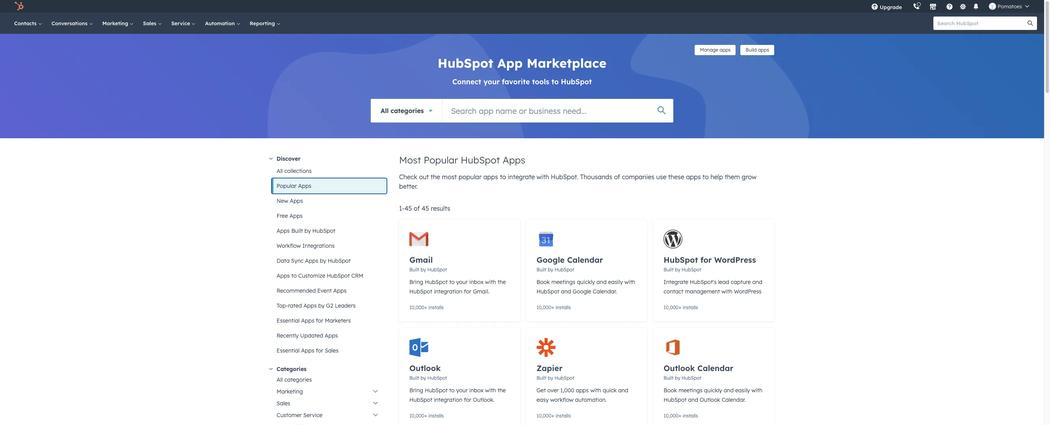 Task type: describe. For each thing, give the bounding box(es) containing it.
hubspot image
[[14, 2, 24, 11]]

the for outlook
[[498, 387, 506, 394]]

installs for google calendar
[[556, 305, 571, 311]]

1-
[[399, 205, 405, 212]]

all for discover
[[277, 168, 283, 175]]

hubspot inside outlook built by hubspot
[[428, 375, 447, 381]]

upgrade
[[880, 4, 902, 10]]

bring hubspot to your inbox with the hubspot integration for outlook.
[[409, 387, 506, 404]]

built inside gmail built by hubspot
[[409, 267, 419, 273]]

most
[[442, 173, 457, 181]]

search button
[[1024, 17, 1037, 30]]

results
[[431, 205, 450, 212]]

to inside apps to customize hubspot crm link
[[291, 272, 297, 279]]

the inside check out the most popular apps to integrate with hubspot. thousands of companies use these apps to help them grow better.
[[431, 173, 440, 181]]

built inside hubspot for wordpress built by hubspot
[[664, 267, 674, 273]]

apps down collections
[[298, 182, 311, 190]]

outlook for calendar
[[664, 363, 695, 373]]

10,000 + installs for gmail
[[409, 305, 444, 311]]

with inside book meetings quickly and easily with hubspot and outlook calendar.
[[752, 387, 763, 394]]

most
[[399, 154, 421, 166]]

workflow
[[550, 396, 574, 404]]

gmail
[[409, 255, 433, 265]]

essential for essential apps for sales
[[277, 347, 300, 354]]

top-rated apps by g2 leaders
[[277, 302, 356, 309]]

meetings for google
[[552, 279, 576, 286]]

bring for gmail
[[409, 279, 423, 286]]

notifications button
[[970, 0, 983, 13]]

free apps
[[277, 212, 303, 220]]

quick
[[603, 387, 617, 394]]

calendar. for google calendar
[[593, 288, 617, 295]]

10,000 for google calendar
[[537, 305, 552, 311]]

10,000 for outlook
[[409, 413, 424, 419]]

with inside bring hubspot to your inbox with the hubspot integration for gmail.
[[485, 279, 496, 286]]

apps inside the manage apps link
[[720, 47, 731, 53]]

essential apps for sales
[[277, 347, 339, 354]]

+ for outlook calendar
[[679, 413, 682, 419]]

apps down recommended event apps
[[304, 302, 317, 309]]

new apps link
[[272, 194, 387, 208]]

2 horizontal spatial sales
[[325, 347, 339, 354]]

help button
[[943, 0, 957, 13]]

to inside bring hubspot to your inbox with the hubspot integration for outlook.
[[449, 387, 455, 394]]

outlook inside book meetings quickly and easily with hubspot and outlook calendar.
[[700, 396, 720, 404]]

popular
[[459, 173, 482, 181]]

data sync apps by hubspot link
[[272, 253, 387, 268]]

all categories inside popup button
[[381, 107, 424, 114]]

apps to customize hubspot crm link
[[272, 268, 387, 283]]

0 horizontal spatial marketing link
[[98, 13, 138, 34]]

built inside outlook calendar built by hubspot
[[664, 375, 674, 381]]

2 vertical spatial sales
[[277, 400, 290, 407]]

all categories button
[[371, 99, 442, 123]]

your for gmail
[[456, 279, 468, 286]]

10,000 for gmail
[[409, 305, 424, 311]]

1 vertical spatial of
[[414, 205, 420, 212]]

apps inside build apps link
[[758, 47, 769, 53]]

top-rated apps by g2 leaders link
[[272, 298, 387, 313]]

integrate hubspot's lead capture and contact management with wordpress
[[664, 279, 763, 295]]

10,000 + installs for outlook
[[409, 413, 444, 419]]

google calendar built by hubspot
[[537, 255, 603, 273]]

wordpress inside hubspot for wordpress built by hubspot
[[714, 255, 756, 265]]

2 45 from the left
[[422, 205, 429, 212]]

+ for gmail
[[424, 305, 427, 311]]

build apps
[[746, 47, 769, 53]]

hubspot inside book meetings quickly and easily with hubspot and outlook calendar.
[[664, 396, 687, 404]]

wordpress inside integrate hubspot's lead capture and contact management with wordpress
[[734, 288, 762, 295]]

0 vertical spatial service
[[171, 20, 192, 26]]

easy
[[537, 396, 549, 404]]

apps inside "link"
[[277, 227, 290, 235]]

integrations
[[302, 242, 335, 249]]

contacts link
[[9, 13, 47, 34]]

apps up recently updated apps
[[301, 317, 314, 324]]

connect
[[452, 77, 481, 86]]

apps down essential apps for marketers link
[[325, 332, 338, 339]]

service link
[[167, 13, 200, 34]]

hubspot.
[[551, 173, 579, 181]]

apps built by hubspot
[[277, 227, 335, 235]]

updated
[[300, 332, 323, 339]]

essential apps for sales link
[[272, 343, 387, 358]]

by inside hubspot for wordpress built by hubspot
[[675, 267, 681, 273]]

marketers
[[325, 317, 351, 324]]

check
[[399, 173, 417, 181]]

hubspot link
[[9, 2, 30, 11]]

essential apps for marketers link
[[272, 313, 387, 328]]

0 vertical spatial your
[[484, 77, 500, 86]]

10,000 + installs for outlook calendar
[[664, 413, 698, 419]]

easily for outlook calendar
[[735, 387, 750, 394]]

calendar for google calendar
[[567, 255, 603, 265]]

notifications image
[[973, 4, 980, 11]]

the for gmail
[[498, 279, 506, 286]]

categories
[[277, 366, 307, 373]]

recommended event apps link
[[272, 283, 387, 298]]

thousands
[[580, 173, 612, 181]]

recently updated apps
[[277, 332, 338, 339]]

0 horizontal spatial popular
[[277, 182, 297, 190]]

meetings for outlook
[[679, 387, 703, 394]]

conversations link
[[47, 13, 98, 34]]

reporting
[[250, 20, 276, 26]]

all categories link
[[272, 374, 387, 386]]

essential apps for marketers
[[277, 317, 351, 324]]

top-
[[277, 302, 288, 309]]

for inside bring hubspot to your inbox with the hubspot integration for gmail.
[[464, 288, 471, 295]]

search image
[[1028, 20, 1033, 26]]

hubspot app marketplace
[[438, 55, 607, 71]]

1 vertical spatial marketing
[[277, 388, 303, 395]]

0 horizontal spatial marketing
[[102, 20, 130, 26]]

1,000
[[560, 387, 574, 394]]

reporting link
[[245, 13, 285, 34]]

customer service
[[277, 412, 323, 419]]

event
[[317, 287, 332, 294]]

zapier
[[537, 363, 563, 373]]

integrate
[[508, 173, 535, 181]]

calendar for outlook calendar
[[698, 363, 734, 373]]

by inside outlook built by hubspot
[[421, 375, 426, 381]]

book meetings quickly and easily with hubspot and google calendar.
[[537, 279, 636, 295]]

1 vertical spatial categories
[[284, 376, 312, 383]]

check out the most popular apps to integrate with hubspot. thousands of companies use these apps to help them grow better.
[[399, 173, 757, 190]]

google inside google calendar built by hubspot
[[537, 255, 565, 265]]

zapier built by hubspot
[[537, 363, 574, 381]]

build apps link
[[741, 45, 774, 55]]

grow
[[742, 173, 757, 181]]

book for google
[[537, 279, 550, 286]]

recommended event apps
[[277, 287, 347, 294]]

help
[[711, 173, 723, 181]]

for inside hubspot for wordpress built by hubspot
[[701, 255, 712, 265]]

of inside check out the most popular apps to integrate with hubspot. thousands of companies use these apps to help them grow better.
[[614, 173, 620, 181]]

with inside bring hubspot to your inbox with the hubspot integration for outlook.
[[485, 387, 496, 394]]

10,000 for zapier
[[537, 413, 552, 419]]

manage apps
[[700, 47, 731, 53]]

calendar. for outlook calendar
[[722, 396, 746, 404]]

1 horizontal spatial service
[[303, 412, 323, 419]]

0 horizontal spatial all categories
[[277, 376, 312, 383]]

apps up integrate
[[503, 154, 525, 166]]

1 45 from the left
[[405, 205, 412, 212]]

contacts
[[14, 20, 38, 26]]

popular apps link
[[272, 179, 387, 194]]

favorite
[[502, 77, 530, 86]]

new
[[277, 197, 288, 205]]

and inside get over 1,000 apps with quick and easy workflow automation.
[[618, 387, 628, 394]]

integration for outlook
[[434, 396, 463, 404]]

automation link
[[200, 13, 245, 34]]

discover
[[277, 155, 301, 162]]

customer service link
[[272, 409, 387, 421]]

hubspot inside the zapier built by hubspot
[[555, 375, 574, 381]]



Task type: locate. For each thing, give the bounding box(es) containing it.
for down top-rated apps by g2 leaders
[[316, 317, 323, 324]]

book down outlook calendar built by hubspot
[[664, 387, 677, 394]]

installs down workflow
[[556, 413, 571, 419]]

google
[[537, 255, 565, 265], [573, 288, 591, 295]]

1 vertical spatial inbox
[[469, 387, 484, 394]]

installs for hubspot for wordpress
[[683, 305, 698, 311]]

1 horizontal spatial quickly
[[704, 387, 722, 394]]

installs down bring hubspot to your inbox with the hubspot integration for outlook.
[[429, 413, 444, 419]]

by inside gmail built by hubspot
[[421, 267, 426, 273]]

2 horizontal spatial outlook
[[700, 396, 720, 404]]

calendar
[[567, 255, 603, 265], [698, 363, 734, 373]]

easily inside book meetings quickly and easily with hubspot and google calendar.
[[608, 279, 623, 286]]

apps right build
[[758, 47, 769, 53]]

hubspot for wordpress built by hubspot
[[664, 255, 756, 273]]

10,000 + installs for zapier
[[537, 413, 571, 419]]

apps right event
[[333, 287, 347, 294]]

all collections
[[277, 168, 312, 175]]

0 vertical spatial easily
[[608, 279, 623, 286]]

settings image
[[960, 3, 967, 10]]

inbox for gmail
[[469, 279, 484, 286]]

quickly down outlook calendar built by hubspot
[[704, 387, 722, 394]]

contact
[[664, 288, 684, 295]]

0 vertical spatial meetings
[[552, 279, 576, 286]]

by down gmail
[[421, 267, 426, 273]]

your
[[484, 77, 500, 86], [456, 279, 468, 286], [456, 387, 468, 394]]

sales up customer at the left of the page
[[277, 400, 290, 407]]

built inside outlook built by hubspot
[[409, 375, 419, 381]]

1 horizontal spatial sales
[[277, 400, 290, 407]]

2 inbox from the top
[[469, 387, 484, 394]]

get over 1,000 apps with quick and easy workflow automation.
[[537, 387, 628, 404]]

1 horizontal spatial all categories
[[381, 107, 424, 114]]

calendar inside outlook calendar built by hubspot
[[698, 363, 734, 373]]

caret image
[[269, 368, 273, 370]]

book meetings quickly and easily with hubspot and outlook calendar.
[[664, 387, 763, 404]]

automation.
[[575, 396, 607, 404]]

1 vertical spatial meetings
[[679, 387, 703, 394]]

inbox inside bring hubspot to your inbox with the hubspot integration for gmail.
[[469, 279, 484, 286]]

for down updated at left
[[316, 347, 323, 354]]

rated
[[288, 302, 302, 309]]

g2
[[326, 302, 333, 309]]

1 horizontal spatial outlook
[[664, 363, 695, 373]]

sales left service link
[[143, 20, 158, 26]]

the inside bring hubspot to your inbox with the hubspot integration for gmail.
[[498, 279, 506, 286]]

easily inside book meetings quickly and easily with hubspot and outlook calendar.
[[735, 387, 750, 394]]

gmail built by hubspot
[[409, 255, 447, 273]]

management
[[685, 288, 720, 295]]

your inside bring hubspot to your inbox with the hubspot integration for gmail.
[[456, 279, 468, 286]]

0 horizontal spatial 45
[[405, 205, 412, 212]]

1 horizontal spatial book
[[664, 387, 677, 394]]

by inside google calendar built by hubspot
[[548, 267, 553, 273]]

marketplace
[[527, 55, 607, 71]]

free
[[277, 212, 288, 220]]

hubspot inside gmail built by hubspot
[[428, 267, 447, 273]]

wordpress up capture
[[714, 255, 756, 265]]

1 horizontal spatial 45
[[422, 205, 429, 212]]

1 vertical spatial all
[[277, 168, 283, 175]]

hubspot inside "link"
[[312, 227, 335, 235]]

categories inside popup button
[[391, 107, 424, 114]]

1 horizontal spatial meetings
[[679, 387, 703, 394]]

45 down better.
[[405, 205, 412, 212]]

1 horizontal spatial of
[[614, 173, 620, 181]]

1 horizontal spatial easily
[[735, 387, 750, 394]]

meetings down outlook calendar built by hubspot
[[679, 387, 703, 394]]

by
[[305, 227, 311, 235], [320, 257, 326, 264], [421, 267, 426, 273], [548, 267, 553, 273], [675, 267, 681, 273], [318, 302, 325, 309], [421, 375, 426, 381], [548, 375, 553, 381], [675, 375, 681, 381]]

apps right the manage
[[720, 47, 731, 53]]

10,000 + installs down book meetings quickly and easily with hubspot and outlook calendar.
[[664, 413, 698, 419]]

0 vertical spatial bring
[[409, 279, 423, 286]]

menu containing pomatoes
[[866, 0, 1035, 13]]

0 horizontal spatial of
[[414, 205, 420, 212]]

quickly for outlook calendar
[[704, 387, 722, 394]]

1 vertical spatial marketing link
[[272, 386, 387, 398]]

with inside get over 1,000 apps with quick and easy workflow automation.
[[590, 387, 601, 394]]

with
[[537, 173, 549, 181], [485, 279, 496, 286], [625, 279, 636, 286], [722, 288, 733, 295], [485, 387, 496, 394], [590, 387, 601, 394], [752, 387, 763, 394]]

companies
[[622, 173, 655, 181]]

upgrade image
[[871, 4, 878, 11]]

integration down outlook built by hubspot
[[434, 396, 463, 404]]

1 horizontal spatial google
[[573, 288, 591, 295]]

10,000 + installs down book meetings quickly and easily with hubspot and google calendar.
[[537, 305, 571, 311]]

installs
[[429, 305, 444, 311], [556, 305, 571, 311], [683, 305, 698, 311], [429, 413, 444, 419], [556, 413, 571, 419], [683, 413, 698, 419]]

built inside google calendar built by hubspot
[[537, 267, 547, 273]]

wordpress down capture
[[734, 288, 762, 295]]

1 vertical spatial your
[[456, 279, 468, 286]]

10,000 + installs for google calendar
[[537, 305, 571, 311]]

1 vertical spatial calendar
[[698, 363, 734, 373]]

1 integration from the top
[[434, 288, 463, 295]]

apps
[[503, 154, 525, 166], [298, 182, 311, 190], [290, 197, 303, 205], [290, 212, 303, 220], [277, 227, 290, 235], [305, 257, 318, 264], [277, 272, 290, 279], [333, 287, 347, 294], [304, 302, 317, 309], [301, 317, 314, 324], [325, 332, 338, 339], [301, 347, 314, 354]]

by up integrate
[[675, 267, 681, 273]]

workflow
[[277, 242, 301, 249]]

bring down outlook built by hubspot
[[409, 387, 423, 394]]

1 horizontal spatial calendar
[[698, 363, 734, 373]]

by up workflow integrations
[[305, 227, 311, 235]]

of right thousands on the top
[[614, 173, 620, 181]]

10,000 for hubspot for wordpress
[[664, 305, 679, 311]]

manage apps link
[[695, 45, 736, 55]]

10,000 + installs down contact
[[664, 305, 698, 311]]

pomatoes button
[[985, 0, 1034, 13]]

service right customer at the left of the page
[[303, 412, 323, 419]]

by inside outlook calendar built by hubspot
[[675, 375, 681, 381]]

calendar up book meetings quickly and easily with hubspot and google calendar.
[[567, 255, 603, 265]]

calling icon button
[[910, 1, 923, 11]]

2 vertical spatial the
[[498, 387, 506, 394]]

for left the gmail.
[[464, 288, 471, 295]]

0 vertical spatial calendar.
[[593, 288, 617, 295]]

1 inbox from the top
[[469, 279, 484, 286]]

app
[[497, 55, 523, 71]]

meetings down google calendar built by hubspot
[[552, 279, 576, 286]]

2 vertical spatial your
[[456, 387, 468, 394]]

1 essential from the top
[[277, 317, 300, 324]]

calendar inside google calendar built by hubspot
[[567, 255, 603, 265]]

built inside "link"
[[291, 227, 303, 235]]

1 vertical spatial sales link
[[272, 398, 387, 409]]

caret image
[[269, 158, 273, 160]]

0 vertical spatial all
[[381, 107, 389, 114]]

help image
[[946, 4, 953, 11]]

0 vertical spatial sales
[[143, 20, 158, 26]]

wordpress
[[714, 255, 756, 265], [734, 288, 762, 295]]

inbox inside bring hubspot to your inbox with the hubspot integration for outlook.
[[469, 387, 484, 394]]

+ for outlook
[[424, 413, 427, 419]]

popular up new apps
[[277, 182, 297, 190]]

popular up "most"
[[424, 154, 458, 166]]

0 horizontal spatial sales
[[143, 20, 158, 26]]

10,000 + installs down bring hubspot to your inbox with the hubspot integration for outlook.
[[409, 413, 444, 419]]

1 vertical spatial all categories
[[277, 376, 312, 383]]

installs down bring hubspot to your inbox with the hubspot integration for gmail.
[[429, 305, 444, 311]]

settings link
[[958, 2, 968, 10]]

installs for gmail
[[429, 305, 444, 311]]

the inside bring hubspot to your inbox with the hubspot integration for outlook.
[[498, 387, 506, 394]]

leaders
[[335, 302, 356, 309]]

essential for essential apps for marketers
[[277, 317, 300, 324]]

1 horizontal spatial marketing
[[277, 388, 303, 395]]

1 horizontal spatial sales link
[[272, 398, 387, 409]]

calendar up book meetings quickly and easily with hubspot and outlook calendar.
[[698, 363, 734, 373]]

gmail.
[[473, 288, 490, 295]]

0 vertical spatial quickly
[[577, 279, 595, 286]]

tools
[[532, 77, 549, 86]]

manage
[[700, 47, 718, 53]]

recommended
[[277, 287, 316, 294]]

collections
[[284, 168, 312, 175]]

of right the 1-
[[414, 205, 420, 212]]

with inside integrate hubspot's lead capture and contact management with wordpress
[[722, 288, 733, 295]]

0 vertical spatial google
[[537, 255, 565, 265]]

all inside popup button
[[381, 107, 389, 114]]

0 vertical spatial sales link
[[138, 13, 167, 34]]

bring inside bring hubspot to your inbox with the hubspot integration for gmail.
[[409, 279, 423, 286]]

0 vertical spatial integration
[[434, 288, 463, 295]]

0 vertical spatial inbox
[[469, 279, 484, 286]]

1 vertical spatial book
[[664, 387, 677, 394]]

discover button
[[269, 154, 387, 164]]

1 vertical spatial popular
[[277, 182, 297, 190]]

book for outlook
[[664, 387, 677, 394]]

integration inside bring hubspot to your inbox with the hubspot integration for outlook.
[[434, 396, 463, 404]]

0 horizontal spatial book
[[537, 279, 550, 286]]

your inside bring hubspot to your inbox with the hubspot integration for outlook.
[[456, 387, 468, 394]]

book inside book meetings quickly and easily with hubspot and outlook calendar.
[[664, 387, 677, 394]]

built
[[291, 227, 303, 235], [409, 267, 419, 273], [537, 267, 547, 273], [664, 267, 674, 273], [409, 375, 419, 381], [537, 375, 547, 381], [664, 375, 674, 381]]

apps down recently updated apps
[[301, 347, 314, 354]]

Search app name or business need... search field
[[443, 99, 674, 123]]

apps right free
[[290, 212, 303, 220]]

your for outlook
[[456, 387, 468, 394]]

hubspot's
[[690, 279, 717, 286]]

google inside book meetings quickly and easily with hubspot and google calendar.
[[573, 288, 591, 295]]

0 vertical spatial marketing
[[102, 20, 130, 26]]

+ down book meetings quickly and easily with hubspot and outlook calendar.
[[679, 413, 682, 419]]

by up book meetings quickly and easily with hubspot and outlook calendar.
[[675, 375, 681, 381]]

outlook built by hubspot
[[409, 363, 447, 381]]

bring down gmail built by hubspot
[[409, 279, 423, 286]]

by inside the zapier built by hubspot
[[548, 375, 553, 381]]

0 vertical spatial all categories
[[381, 107, 424, 114]]

1 horizontal spatial categories
[[391, 107, 424, 114]]

1 horizontal spatial marketing link
[[272, 386, 387, 398]]

0 vertical spatial calendar
[[567, 255, 603, 265]]

and inside integrate hubspot's lead capture and contact management with wordpress
[[753, 279, 763, 286]]

by up bring hubspot to your inbox with the hubspot integration for outlook.
[[421, 375, 426, 381]]

calendar. inside book meetings quickly and easily with hubspot and outlook calendar.
[[722, 396, 746, 404]]

with inside check out the most popular apps to integrate with hubspot. thousands of companies use these apps to help them grow better.
[[537, 173, 549, 181]]

crm
[[351, 272, 364, 279]]

hubspot inside book meetings quickly and easily with hubspot and google calendar.
[[537, 288, 560, 295]]

2 vertical spatial all
[[277, 376, 283, 383]]

bring for outlook
[[409, 387, 423, 394]]

45 left results
[[422, 205, 429, 212]]

+ down bring hubspot to your inbox with the hubspot integration for outlook.
[[424, 413, 427, 419]]

apps right 'new'
[[290, 197, 303, 205]]

marketing link
[[98, 13, 138, 34], [272, 386, 387, 398]]

with inside book meetings quickly and easily with hubspot and google calendar.
[[625, 279, 636, 286]]

menu item
[[908, 0, 909, 13]]

installs down book meetings quickly and easily with hubspot and outlook calendar.
[[683, 413, 698, 419]]

+ down workflow
[[552, 413, 554, 419]]

10,000 for outlook calendar
[[664, 413, 679, 419]]

1 vertical spatial bring
[[409, 387, 423, 394]]

apps up automation.
[[576, 387, 589, 394]]

0 horizontal spatial easily
[[608, 279, 623, 286]]

+ for zapier
[[552, 413, 554, 419]]

0 vertical spatial of
[[614, 173, 620, 181]]

apps right the sync
[[305, 257, 318, 264]]

1 vertical spatial integration
[[434, 396, 463, 404]]

outlook for built
[[409, 363, 441, 373]]

0 vertical spatial essential
[[277, 317, 300, 324]]

all for categories
[[277, 376, 283, 383]]

0 horizontal spatial quickly
[[577, 279, 595, 286]]

10,000 + installs for hubspot for wordpress
[[664, 305, 698, 311]]

quickly inside book meetings quickly and easily with hubspot and outlook calendar.
[[704, 387, 722, 394]]

most popular hubspot apps
[[399, 154, 525, 166]]

quickly for google calendar
[[577, 279, 595, 286]]

menu
[[866, 0, 1035, 13]]

connect your favorite tools to hubspot
[[452, 77, 592, 86]]

10,000 + installs down workflow
[[537, 413, 571, 419]]

book down google calendar built by hubspot
[[537, 279, 550, 286]]

inbox up the gmail.
[[469, 279, 484, 286]]

over
[[548, 387, 559, 394]]

0 horizontal spatial sales link
[[138, 13, 167, 34]]

installs down the management
[[683, 305, 698, 311]]

+ for google calendar
[[552, 305, 554, 311]]

1 vertical spatial wordpress
[[734, 288, 762, 295]]

workflow integrations link
[[272, 238, 387, 253]]

hubspot inside outlook calendar built by hubspot
[[682, 375, 702, 381]]

0 vertical spatial wordpress
[[714, 255, 756, 265]]

Search HubSpot search field
[[934, 17, 1030, 30]]

installs down book meetings quickly and easily with hubspot and google calendar.
[[556, 305, 571, 311]]

1 vertical spatial easily
[[735, 387, 750, 394]]

installs for zapier
[[556, 413, 571, 419]]

0 horizontal spatial service
[[171, 20, 192, 26]]

outlook inside outlook calendar built by hubspot
[[664, 363, 695, 373]]

1 vertical spatial calendar.
[[722, 396, 746, 404]]

1 vertical spatial service
[[303, 412, 323, 419]]

capture
[[731, 279, 751, 286]]

0 horizontal spatial categories
[[284, 376, 312, 383]]

+ down book meetings quickly and easily with hubspot and google calendar.
[[552, 305, 554, 311]]

apps right the these
[[686, 173, 701, 181]]

inbox for outlook
[[469, 387, 484, 394]]

quickly inside book meetings quickly and easily with hubspot and google calendar.
[[577, 279, 595, 286]]

service left automation
[[171, 20, 192, 26]]

tyler black image
[[989, 3, 996, 10]]

meetings inside book meetings quickly and easily with hubspot and google calendar.
[[552, 279, 576, 286]]

0 horizontal spatial google
[[537, 255, 565, 265]]

1 bring from the top
[[409, 279, 423, 286]]

integration left the gmail.
[[434, 288, 463, 295]]

45
[[405, 205, 412, 212], [422, 205, 429, 212]]

categories button
[[269, 365, 387, 374]]

+ for hubspot for wordpress
[[679, 305, 682, 311]]

2 integration from the top
[[434, 396, 463, 404]]

by up apps to customize hubspot crm
[[320, 257, 326, 264]]

apps down 'data'
[[277, 272, 290, 279]]

1 vertical spatial essential
[[277, 347, 300, 354]]

0 vertical spatial categories
[[391, 107, 424, 114]]

by left g2
[[318, 302, 325, 309]]

free apps link
[[272, 208, 387, 223]]

popular apps
[[277, 182, 311, 190]]

1 vertical spatial sales
[[325, 347, 339, 354]]

inbox up outlook.
[[469, 387, 484, 394]]

0 vertical spatial book
[[537, 279, 550, 286]]

meetings inside book meetings quickly and easily with hubspot and outlook calendar.
[[679, 387, 703, 394]]

hubspot app marketplace link
[[438, 55, 607, 71]]

data sync apps by hubspot
[[277, 257, 351, 264]]

1-45 of 45 results
[[399, 205, 450, 212]]

sales down recently updated apps link
[[325, 347, 339, 354]]

integration for gmail
[[434, 288, 463, 295]]

apps down free
[[277, 227, 290, 235]]

the
[[431, 173, 440, 181], [498, 279, 506, 286], [498, 387, 506, 394]]

apps right popular
[[483, 173, 498, 181]]

pomatoes
[[998, 3, 1022, 9]]

automation
[[205, 20, 236, 26]]

by up book meetings quickly and easily with hubspot and google calendar.
[[548, 267, 553, 273]]

lead
[[718, 279, 729, 286]]

1 horizontal spatial calendar.
[[722, 396, 746, 404]]

outlook inside outlook built by hubspot
[[409, 363, 441, 373]]

for left outlook.
[[464, 396, 471, 404]]

outlook
[[409, 363, 441, 373], [664, 363, 695, 373], [700, 396, 720, 404]]

integration inside bring hubspot to your inbox with the hubspot integration for gmail.
[[434, 288, 463, 295]]

1 vertical spatial google
[[573, 288, 591, 295]]

0 horizontal spatial outlook
[[409, 363, 441, 373]]

installs for outlook calendar
[[683, 413, 698, 419]]

easily for google calendar
[[608, 279, 623, 286]]

2 essential from the top
[[277, 347, 300, 354]]

apps inside get over 1,000 apps with quick and easy workflow automation.
[[576, 387, 589, 394]]

for
[[701, 255, 712, 265], [464, 288, 471, 295], [316, 317, 323, 324], [316, 347, 323, 354], [464, 396, 471, 404]]

0 vertical spatial popular
[[424, 154, 458, 166]]

1 vertical spatial the
[[498, 279, 506, 286]]

hubspot inside google calendar built by hubspot
[[555, 267, 574, 273]]

quickly
[[577, 279, 595, 286], [704, 387, 722, 394]]

to inside bring hubspot to your inbox with the hubspot integration for gmail.
[[449, 279, 455, 286]]

workflow integrations
[[277, 242, 335, 249]]

customer
[[277, 412, 302, 419]]

calling icon image
[[913, 3, 920, 10]]

for up hubspot's
[[701, 255, 712, 265]]

book inside book meetings quickly and easily with hubspot and google calendar.
[[537, 279, 550, 286]]

sync
[[291, 257, 304, 264]]

marketplaces image
[[930, 4, 937, 11]]

conversations
[[52, 20, 89, 26]]

by down zapier
[[548, 375, 553, 381]]

calendar. inside book meetings quickly and easily with hubspot and google calendar.
[[593, 288, 617, 295]]

1 horizontal spatial popular
[[424, 154, 458, 166]]

build
[[746, 47, 757, 53]]

0 vertical spatial marketing link
[[98, 13, 138, 34]]

0 horizontal spatial calendar
[[567, 255, 603, 265]]

0 horizontal spatial meetings
[[552, 279, 576, 286]]

of
[[614, 173, 620, 181], [414, 205, 420, 212]]

get
[[537, 387, 546, 394]]

data
[[277, 257, 290, 264]]

essential up recently
[[277, 317, 300, 324]]

0 horizontal spatial calendar.
[[593, 288, 617, 295]]

built inside the zapier built by hubspot
[[537, 375, 547, 381]]

2 bring from the top
[[409, 387, 423, 394]]

installs for outlook
[[429, 413, 444, 419]]

+ down bring hubspot to your inbox with the hubspot integration for gmail.
[[424, 305, 427, 311]]

1 vertical spatial quickly
[[704, 387, 722, 394]]

10,000 + installs down bring hubspot to your inbox with the hubspot integration for gmail.
[[409, 305, 444, 311]]

0 vertical spatial the
[[431, 173, 440, 181]]

essential down recently
[[277, 347, 300, 354]]

+
[[424, 305, 427, 311], [552, 305, 554, 311], [679, 305, 682, 311], [424, 413, 427, 419], [552, 413, 554, 419], [679, 413, 682, 419]]

by inside "link"
[[305, 227, 311, 235]]

bring hubspot to your inbox with the hubspot integration for gmail.
[[409, 279, 506, 295]]

recently
[[277, 332, 299, 339]]

for inside bring hubspot to your inbox with the hubspot integration for outlook.
[[464, 396, 471, 404]]

bring inside bring hubspot to your inbox with the hubspot integration for outlook.
[[409, 387, 423, 394]]

+ down contact
[[679, 305, 682, 311]]

quickly down google calendar built by hubspot
[[577, 279, 595, 286]]

use
[[656, 173, 667, 181]]



Task type: vqa. For each thing, say whether or not it's contained in the screenshot.
All categories
yes



